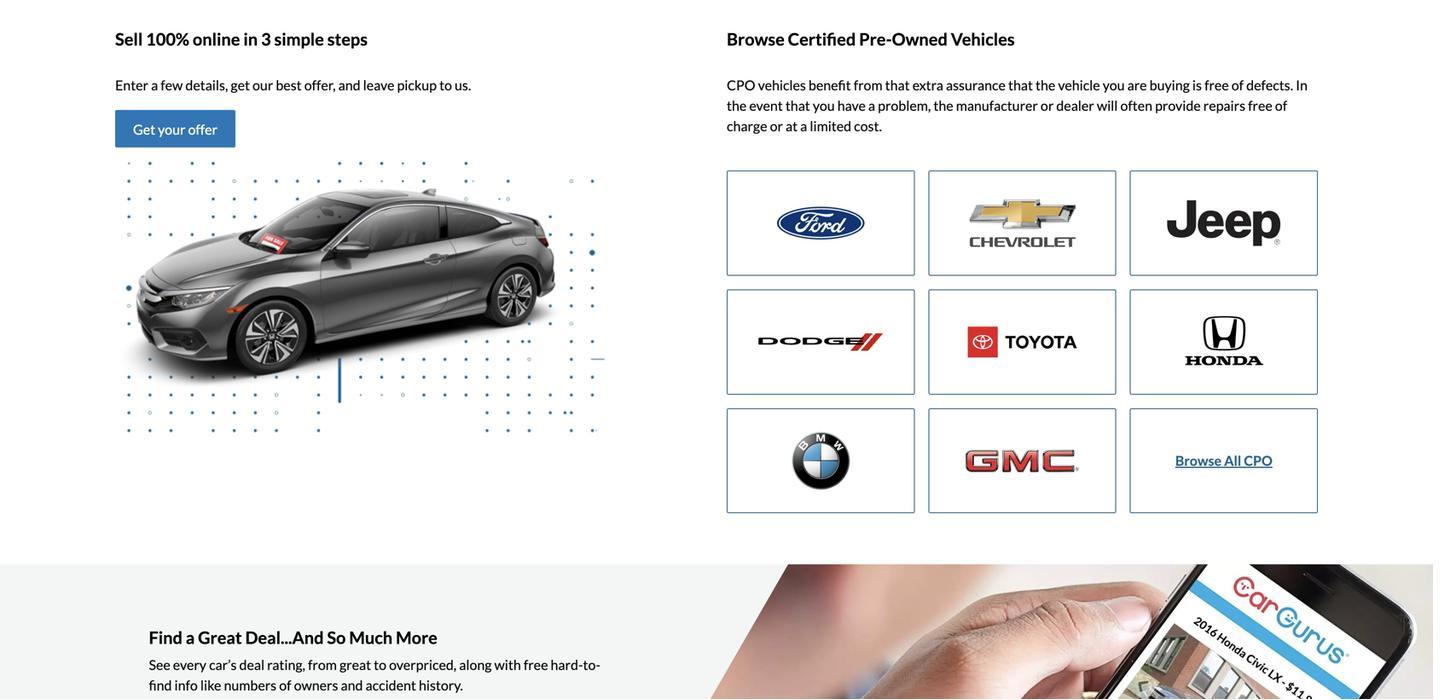 Task type: locate. For each thing, give the bounding box(es) containing it.
the
[[1036, 77, 1056, 94], [727, 97, 747, 114], [934, 97, 954, 114]]

and inside find a great deal...and so much more see every car's deal rating, from great to overpriced, along with free hard-to- find info like numbers of owners and accident history.
[[341, 678, 363, 694]]

from up 'owners'
[[308, 657, 337, 674]]

2 horizontal spatial the
[[1036, 77, 1056, 94]]

1 horizontal spatial you
[[1103, 77, 1125, 94]]

0 vertical spatial from
[[854, 77, 883, 94]]

to left us.
[[440, 77, 452, 94]]

simple
[[274, 29, 324, 50]]

0 horizontal spatial the
[[727, 97, 747, 114]]

you up will
[[1103, 77, 1125, 94]]

charge
[[727, 118, 768, 135]]

with
[[495, 657, 521, 674]]

repairs
[[1204, 97, 1246, 114]]

2 vertical spatial free
[[524, 657, 548, 674]]

browse left all
[[1176, 453, 1222, 469]]

1 vertical spatial of
[[1276, 97, 1288, 114]]

0 vertical spatial or
[[1041, 97, 1054, 114]]

0 horizontal spatial or
[[770, 118, 783, 135]]

problem,
[[878, 97, 931, 114]]

that
[[886, 77, 910, 94], [1009, 77, 1033, 94], [786, 97, 811, 114]]

best
[[276, 77, 302, 94]]

you
[[1103, 77, 1125, 94], [813, 97, 835, 114]]

car's
[[209, 657, 237, 674]]

from
[[854, 77, 883, 94], [308, 657, 337, 674]]

cpo vehicles benefit from that extra assurance that the vehicle you are buying is free of defects.  in the event that you have a problem, the manufacturer or dealer will often provide repairs free of charge or at a limited cost.
[[727, 77, 1308, 135]]

cpo
[[727, 77, 756, 94], [1245, 453, 1273, 469]]

like
[[200, 678, 221, 694]]

1 vertical spatial from
[[308, 657, 337, 674]]

2 horizontal spatial free
[[1249, 97, 1273, 114]]

cost.
[[854, 118, 882, 135]]

0 horizontal spatial browse
[[727, 29, 785, 50]]

find
[[149, 678, 172, 694]]

1 vertical spatial or
[[770, 118, 783, 135]]

0 horizontal spatial from
[[308, 657, 337, 674]]

ford image
[[728, 172, 914, 275]]

so
[[327, 628, 346, 649]]

the left vehicle
[[1036, 77, 1056, 94]]

from inside the "cpo vehicles benefit from that extra assurance that the vehicle you are buying is free of defects.  in the event that you have a problem, the manufacturer or dealer will often provide repairs free of charge or at a limited cost."
[[854, 77, 883, 94]]

0 horizontal spatial free
[[524, 657, 548, 674]]

and
[[339, 77, 361, 94], [341, 678, 363, 694]]

get your offer button
[[115, 110, 236, 148]]

great
[[198, 628, 242, 649]]

1 horizontal spatial browse
[[1176, 453, 1222, 469]]

of down rating,
[[279, 678, 291, 694]]

bmw image
[[728, 409, 914, 513]]

vehicle
[[1059, 77, 1101, 94]]

every
[[173, 657, 207, 674]]

cpo right all
[[1245, 453, 1273, 469]]

chevrolet image
[[930, 172, 1116, 275]]

accident
[[366, 678, 416, 694]]

find a great deal...and so much more see every car's deal rating, from great to overpriced, along with free hard-to- find info like numbers of owners and accident history.
[[149, 628, 601, 694]]

1 vertical spatial browse
[[1176, 453, 1222, 469]]

0 vertical spatial cpo
[[727, 77, 756, 94]]

free right with
[[524, 657, 548, 674]]

1 horizontal spatial from
[[854, 77, 883, 94]]

1 vertical spatial and
[[341, 678, 363, 694]]

gmc image
[[930, 409, 1116, 513]]

0 vertical spatial free
[[1205, 77, 1230, 94]]

are
[[1128, 77, 1148, 94]]

or
[[1041, 97, 1054, 114], [770, 118, 783, 135]]

free
[[1205, 77, 1230, 94], [1249, 97, 1273, 114], [524, 657, 548, 674]]

0 vertical spatial of
[[1232, 77, 1244, 94]]

that up the 'at' at right
[[786, 97, 811, 114]]

of down defects.
[[1276, 97, 1288, 114]]

browse
[[727, 29, 785, 50], [1176, 453, 1222, 469]]

2 vertical spatial of
[[279, 678, 291, 694]]

of
[[1232, 77, 1244, 94], [1276, 97, 1288, 114], [279, 678, 291, 694]]

0 horizontal spatial to
[[374, 657, 387, 674]]

0 horizontal spatial cpo
[[727, 77, 756, 94]]

or left dealer
[[1041, 97, 1054, 114]]

1 horizontal spatial the
[[934, 97, 954, 114]]

2 horizontal spatial of
[[1276, 97, 1288, 114]]

free right is
[[1205, 77, 1230, 94]]

from up have
[[854, 77, 883, 94]]

and left leave
[[339, 77, 361, 94]]

to
[[440, 77, 452, 94], [374, 657, 387, 674]]

browse certified pre-owned vehicles
[[727, 29, 1015, 50]]

that up problem,
[[886, 77, 910, 94]]

1 vertical spatial you
[[813, 97, 835, 114]]

the down extra
[[934, 97, 954, 114]]

the up "charge"
[[727, 97, 747, 114]]

offer
[[188, 121, 218, 138]]

1 horizontal spatial of
[[1232, 77, 1244, 94]]

owned
[[892, 29, 948, 50]]

offer,
[[304, 77, 336, 94]]

dodge image
[[728, 291, 914, 394]]

more
[[396, 628, 438, 649]]

sell 100% online in 3 simple steps
[[115, 29, 368, 50]]

cpo up event
[[727, 77, 756, 94]]

1 vertical spatial cpo
[[1245, 453, 1273, 469]]

to up accident
[[374, 657, 387, 674]]

browse all cpo
[[1176, 453, 1273, 469]]

history.
[[419, 678, 463, 694]]

browse up vehicles
[[727, 29, 785, 50]]

0 horizontal spatial of
[[279, 678, 291, 694]]

limited
[[810, 118, 852, 135]]

or left the 'at' at right
[[770, 118, 783, 135]]

of up "repairs"
[[1232, 77, 1244, 94]]

much
[[349, 628, 393, 649]]

that up manufacturer
[[1009, 77, 1033, 94]]

a right 'find'
[[186, 628, 195, 649]]

0 vertical spatial browse
[[727, 29, 785, 50]]

get your offer
[[133, 121, 218, 138]]

certified
[[788, 29, 856, 50]]

all
[[1225, 453, 1242, 469]]

1 horizontal spatial to
[[440, 77, 452, 94]]

to-
[[583, 657, 601, 674]]

in
[[244, 29, 258, 50]]

you down benefit
[[813, 97, 835, 114]]

a
[[151, 77, 158, 94], [869, 97, 876, 114], [801, 118, 808, 135], [186, 628, 195, 649]]

a inside find a great deal...and so much more see every car's deal rating, from great to overpriced, along with free hard-to- find info like numbers of owners and accident history.
[[186, 628, 195, 649]]

have
[[838, 97, 866, 114]]

browse all cpo link
[[1176, 451, 1273, 471]]

and down great at the left
[[341, 678, 363, 694]]

free down defects.
[[1249, 97, 1273, 114]]

0 vertical spatial you
[[1103, 77, 1125, 94]]

owners
[[294, 678, 338, 694]]

1 vertical spatial to
[[374, 657, 387, 674]]



Task type: vqa. For each thing, say whether or not it's contained in the screenshot.
699 to the left
no



Task type: describe. For each thing, give the bounding box(es) containing it.
see
[[149, 657, 170, 674]]

leave
[[363, 77, 395, 94]]

deal
[[239, 657, 265, 674]]

sell
[[115, 29, 143, 50]]

manufacturer
[[956, 97, 1039, 114]]

honda image
[[1131, 291, 1318, 394]]

find
[[149, 628, 183, 649]]

enter
[[115, 77, 148, 94]]

vehicles
[[951, 29, 1015, 50]]

extra
[[913, 77, 944, 94]]

rating,
[[267, 657, 305, 674]]

details,
[[186, 77, 228, 94]]

enter a few details, get our best offer, and leave pickup to us.
[[115, 77, 471, 94]]

in
[[1296, 77, 1308, 94]]

pickup
[[397, 77, 437, 94]]

3
[[261, 29, 271, 50]]

will
[[1097, 97, 1118, 114]]

info
[[175, 678, 198, 694]]

of inside find a great deal...and so much more see every car's deal rating, from great to overpriced, along with free hard-to- find info like numbers of owners and accident history.
[[279, 678, 291, 694]]

online
[[193, 29, 240, 50]]

0 horizontal spatial that
[[786, 97, 811, 114]]

our
[[253, 77, 273, 94]]

browse for browse all cpo
[[1176, 453, 1222, 469]]

vehicles
[[758, 77, 806, 94]]

jeep image
[[1131, 172, 1318, 275]]

numbers
[[224, 678, 277, 694]]

great
[[340, 657, 371, 674]]

2 horizontal spatial that
[[1009, 77, 1033, 94]]

0 vertical spatial to
[[440, 77, 452, 94]]

dealer
[[1057, 97, 1095, 114]]

pre-
[[859, 29, 892, 50]]

hard-
[[551, 657, 583, 674]]

toyota image
[[930, 291, 1116, 394]]

few
[[161, 77, 183, 94]]

1 horizontal spatial cpo
[[1245, 453, 1273, 469]]

from inside find a great deal...and so much more see every car's deal rating, from great to overpriced, along with free hard-to- find info like numbers of owners and accident history.
[[308, 657, 337, 674]]

your
[[158, 121, 186, 138]]

event
[[750, 97, 783, 114]]

get
[[133, 121, 155, 138]]

along
[[459, 657, 492, 674]]

a right the 'at' at right
[[801, 118, 808, 135]]

0 horizontal spatial you
[[813, 97, 835, 114]]

assurance
[[946, 77, 1006, 94]]

benefit
[[809, 77, 851, 94]]

100%
[[146, 29, 189, 50]]

a left few
[[151, 77, 158, 94]]

1 horizontal spatial that
[[886, 77, 910, 94]]

us.
[[455, 77, 471, 94]]

deal...and
[[245, 628, 324, 649]]

overpriced,
[[389, 657, 457, 674]]

steps
[[327, 29, 368, 50]]

buying
[[1150, 77, 1190, 94]]

free inside find a great deal...and so much more see every car's deal rating, from great to overpriced, along with free hard-to- find info like numbers of owners and accident history.
[[524, 657, 548, 674]]

1 vertical spatial free
[[1249, 97, 1273, 114]]

1 horizontal spatial free
[[1205, 77, 1230, 94]]

is
[[1193, 77, 1202, 94]]

at
[[786, 118, 798, 135]]

a right have
[[869, 97, 876, 114]]

1 horizontal spatial or
[[1041, 97, 1054, 114]]

provide
[[1156, 97, 1201, 114]]

browse for browse certified pre-owned vehicles
[[727, 29, 785, 50]]

often
[[1121, 97, 1153, 114]]

cpo inside the "cpo vehicles benefit from that extra assurance that the vehicle you are buying is free of defects.  in the event that you have a problem, the manufacturer or dealer will often provide repairs free of charge or at a limited cost."
[[727, 77, 756, 94]]

to inside find a great deal...and so much more see every car's deal rating, from great to overpriced, along with free hard-to- find info like numbers of owners and accident history.
[[374, 657, 387, 674]]

0 vertical spatial and
[[339, 77, 361, 94]]

get
[[231, 77, 250, 94]]

defects.
[[1247, 77, 1294, 94]]



